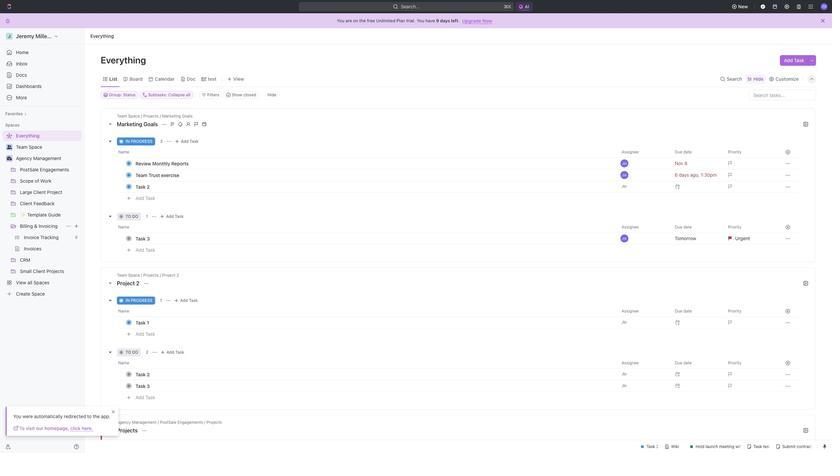 Task type: describe. For each thing, give the bounding box(es) containing it.
billing & invoicing link
[[20, 221, 63, 232]]

sidebar navigation
[[0, 28, 86, 453]]

calendar
[[155, 76, 175, 82]]

due date for third due date dropdown button from the top of the page
[[675, 309, 692, 314]]

group:
[[109, 92, 122, 97]]

create space
[[16, 291, 45, 297]]

invoices link
[[24, 244, 80, 254]]

are
[[346, 18, 352, 23]]

crm
[[20, 257, 30, 263]]

2 horizontal spatial project
[[162, 273, 176, 278]]

client for small
[[33, 269, 45, 274]]

doc
[[187, 76, 196, 82]]

progress for 2
[[131, 298, 152, 303]]

billing & invoicing
[[20, 223, 58, 229]]

0 vertical spatial spaces
[[5, 123, 19, 128]]

tracking
[[40, 235, 59, 240]]

team trust exercise
[[136, 172, 179, 178]]

create space link
[[3, 289, 80, 299]]

‎task
[[136, 184, 146, 190]]

list link
[[108, 74, 117, 84]]

to for project
[[126, 350, 131, 355]]

days
[[440, 18, 450, 23]]

new button
[[729, 1, 752, 12]]

2 horizontal spatial you
[[417, 18, 425, 23]]

were
[[23, 414, 33, 419]]

subtasks: collapse all
[[148, 92, 190, 97]]

‎task 2 link
[[134, 182, 617, 192]]

task 1 link
[[134, 318, 617, 328]]

template
[[27, 212, 47, 218]]

billing
[[20, 223, 33, 229]]

inbox
[[16, 61, 28, 66]]

invoice tracking link
[[24, 232, 73, 243]]

homepage,
[[45, 426, 69, 431]]

jeremy miller's workspace
[[16, 33, 82, 39]]

view for view
[[233, 76, 244, 82]]

show closed
[[232, 92, 256, 97]]

in progress for 2
[[126, 298, 152, 303]]

unlimited
[[376, 18, 396, 23]]

invoice
[[24, 235, 39, 240]]

do for project
[[132, 350, 138, 355]]

inbox link
[[3, 58, 82, 69]]

hide inside dropdown button
[[754, 76, 764, 82]]

jm for task 3
[[622, 237, 627, 241]]

1 horizontal spatial marketing
[[162, 114, 181, 119]]

2 task 3 link from the top
[[134, 381, 617, 391]]

our
[[36, 426, 43, 431]]

large client project
[[20, 189, 62, 195]]

management for agency management / postsale engagements / projects
[[132, 420, 157, 425]]

scope of work
[[20, 178, 51, 184]]

automatically
[[34, 414, 63, 419]]

✨
[[20, 212, 26, 218]]

hide button
[[265, 91, 279, 99]]

redirected
[[64, 414, 86, 419]]

you are on the free unlimited plan trial. you have 9 days left. upgrade now
[[337, 18, 492, 23]]

list
[[109, 76, 117, 82]]

team trust exercise link
[[134, 170, 617, 180]]

invoice tracking
[[24, 235, 59, 240]]

view all spaces
[[16, 280, 49, 285]]

postsale inside tree
[[20, 167, 39, 172]]

view button
[[225, 71, 246, 87]]

‎task 2
[[136, 184, 150, 190]]

management for agency management
[[33, 156, 61, 161]]

view button
[[225, 74, 246, 84]]

1 assignee button from the top
[[618, 147, 671, 158]]

doc link
[[186, 74, 196, 84]]

miller's
[[36, 33, 53, 39]]

due date for fourth due date dropdown button from the bottom
[[675, 150, 692, 155]]

invoices
[[24, 246, 41, 252]]

dashboards
[[16, 83, 42, 89]]

home link
[[3, 47, 82, 58]]

team for team space / projects / project 2
[[117, 273, 127, 278]]

name for 3rd the name dropdown button
[[118, 309, 129, 314]]

2 for task 2
[[147, 372, 150, 377]]

due for third due date dropdown button from the top of the page
[[675, 309, 683, 314]]

2 name button from the top
[[117, 222, 618, 233]]

all inside sidebar navigation
[[28, 280, 32, 285]]

dashboards link
[[3, 81, 82, 92]]

task 1
[[136, 320, 149, 326]]

jm button for task 3
[[618, 233, 671, 245]]

postsale engagements
[[20, 167, 69, 172]]

1 vertical spatial everything link
[[3, 131, 80, 141]]

2 due date button from the top
[[671, 222, 724, 233]]

exercise
[[161, 172, 179, 178]]

guide
[[48, 212, 61, 218]]

1 horizontal spatial project
[[117, 280, 135, 286]]

small
[[20, 269, 32, 274]]

3 name button from the top
[[117, 306, 618, 317]]

to do for marketing
[[126, 214, 138, 219]]

filters
[[207, 92, 219, 97]]

agency management link
[[16, 153, 80, 164]]

user group image
[[7, 145, 12, 149]]

1 vertical spatial 3
[[147, 236, 150, 241]]

marketing goals
[[117, 121, 159, 127]]

plan
[[397, 18, 405, 23]]

3 priority button from the top
[[724, 306, 778, 317]]

show
[[232, 92, 243, 97]]

agency management
[[16, 156, 61, 161]]

3 due date button from the top
[[671, 306, 724, 317]]

4 assignee button from the top
[[618, 358, 671, 369]]

test
[[208, 76, 217, 82]]

j
[[8, 34, 11, 39]]

name for first the name dropdown button from the bottom of the page
[[118, 361, 129, 366]]

1 vertical spatial everything
[[101, 55, 148, 65]]

of
[[35, 178, 39, 184]]

team space / projects / marketing goals
[[117, 114, 193, 119]]

customize
[[776, 76, 799, 82]]

2 vertical spatial 3
[[147, 383, 150, 389]]

test link
[[207, 74, 217, 84]]

1 name button from the top
[[117, 147, 618, 158]]

in progress for goals
[[126, 139, 152, 144]]

hide inside button
[[268, 92, 277, 97]]

jm for review monthly reports
[[622, 162, 627, 166]]

customize button
[[767, 74, 801, 84]]

2 assignee button from the top
[[618, 222, 671, 233]]

team space link
[[16, 142, 80, 153]]

docs
[[16, 72, 27, 78]]

due for fourth due date dropdown button from the bottom
[[675, 150, 683, 155]]

trust
[[149, 172, 160, 178]]

due for second due date dropdown button from the top of the page
[[675, 225, 683, 230]]

scope of work link
[[20, 176, 80, 186]]

board link
[[128, 74, 143, 84]]

name for 1st the name dropdown button from the top of the page
[[118, 150, 129, 155]]

1 due date button from the top
[[671, 147, 724, 158]]

new
[[739, 4, 748, 9]]

1 horizontal spatial goals
[[182, 114, 193, 119]]

scope
[[20, 178, 34, 184]]

3 assignee button from the top
[[618, 306, 671, 317]]

favorites button
[[3, 110, 30, 118]]

2 vertical spatial to
[[87, 414, 92, 419]]

have
[[426, 18, 435, 23]]

1 for 1
[[160, 298, 162, 303]]



Task type: locate. For each thing, give the bounding box(es) containing it.
collapse
[[168, 92, 185, 97]]

1 vertical spatial task 3
[[136, 383, 150, 389]]

2 priority button from the top
[[724, 222, 778, 233]]

0 horizontal spatial engagements
[[40, 167, 69, 172]]

3 priority from the top
[[728, 309, 742, 314]]

1 vertical spatial agency
[[117, 420, 131, 425]]

1 vertical spatial the
[[93, 414, 100, 419]]

0 horizontal spatial marketing
[[117, 121, 142, 127]]

1 assignee from the top
[[622, 150, 639, 155]]

team for team space
[[16, 144, 28, 150]]

0 vertical spatial goals
[[182, 114, 193, 119]]

✨ template guide link
[[20, 210, 80, 220]]

in for marketing
[[126, 139, 130, 144]]

1 name from the top
[[118, 150, 129, 155]]

space up project 2
[[128, 273, 140, 278]]

urgent
[[736, 236, 750, 241]]

0 horizontal spatial view
[[16, 280, 26, 285]]

date for 1st due date dropdown button from the bottom of the page
[[684, 361, 692, 366]]

priority button
[[724, 147, 778, 158], [724, 222, 778, 233], [724, 306, 778, 317], [724, 358, 778, 369]]

3 date from the top
[[684, 309, 692, 314]]

1 due from the top
[[675, 150, 683, 155]]

team up marketing goals
[[117, 114, 127, 119]]

view up create
[[16, 280, 26, 285]]

ai button
[[516, 2, 534, 11]]

projects inside tree
[[47, 269, 64, 274]]

team right user group icon
[[16, 144, 28, 150]]

tree
[[3, 131, 82, 299]]

task 3 link
[[134, 234, 617, 243], [134, 381, 617, 391]]

team inside team space link
[[16, 144, 28, 150]]

1 vertical spatial all
[[28, 280, 32, 285]]

2 assignee from the top
[[622, 225, 639, 230]]

do down ‎task at the top of page
[[132, 214, 138, 219]]

jm button for review monthly reports
[[618, 158, 671, 169]]

progress down marketing goals
[[131, 139, 152, 144]]

1 vertical spatial spaces
[[34, 280, 49, 285]]

0 vertical spatial management
[[33, 156, 61, 161]]

goals down the team space / projects / marketing goals
[[144, 121, 158, 127]]

goals down collapse
[[182, 114, 193, 119]]

1 horizontal spatial view
[[233, 76, 244, 82]]

1 vertical spatial hide
[[268, 92, 277, 97]]

client inside "small client projects" link
[[33, 269, 45, 274]]

marketing down the team space / projects / marketing goals
[[117, 121, 142, 127]]

3 due from the top
[[675, 309, 683, 314]]

date for third due date dropdown button from the top of the page
[[684, 309, 692, 314]]

client for large
[[33, 189, 46, 195]]

work
[[40, 178, 51, 184]]

to do for project
[[126, 350, 138, 355]]

1 horizontal spatial hide
[[754, 76, 764, 82]]

1 vertical spatial 1
[[160, 298, 162, 303]]

Search tasks... text field
[[750, 90, 816, 100]]

all
[[186, 92, 190, 97], [28, 280, 32, 285]]

due for 1st due date dropdown button from the bottom of the page
[[675, 361, 683, 366]]

all right collapse
[[186, 92, 190, 97]]

team for team trust exercise
[[136, 172, 147, 178]]

jm for team trust exercise
[[622, 173, 627, 177]]

jm button
[[819, 1, 830, 12], [618, 158, 671, 169], [618, 169, 671, 181], [618, 233, 671, 245]]

0 vertical spatial everything
[[90, 33, 114, 39]]

1
[[146, 214, 148, 219], [160, 298, 162, 303], [147, 320, 149, 326]]

due date
[[675, 150, 692, 155], [675, 225, 692, 230], [675, 309, 692, 314], [675, 361, 692, 366]]

do for marketing
[[132, 214, 138, 219]]

you left the were
[[13, 414, 21, 419]]

0 horizontal spatial project
[[47, 189, 62, 195]]

progress for goals
[[131, 139, 152, 144]]

⌘k
[[504, 4, 511, 9]]

progress down project 2
[[131, 298, 152, 303]]

calendar link
[[154, 74, 175, 84]]

date
[[684, 150, 692, 155], [684, 225, 692, 230], [684, 309, 692, 314], [684, 361, 692, 366]]

3 assignee from the top
[[622, 309, 639, 314]]

you were automatically redirected to the app.
[[13, 414, 110, 419]]

you for you are on the free unlimited plan trial. you have 9 days left. upgrade now
[[337, 18, 345, 23]]

0 vertical spatial in progress
[[126, 139, 152, 144]]

name for third the name dropdown button from the bottom of the page
[[118, 225, 129, 230]]

1 task 3 from the top
[[136, 236, 150, 241]]

space for team space / projects / marketing goals
[[128, 114, 140, 119]]

engagements inside tree
[[40, 167, 69, 172]]

project
[[47, 189, 62, 195], [162, 273, 176, 278], [117, 280, 135, 286]]

invoicing
[[39, 223, 58, 229]]

in down project 2
[[126, 298, 130, 303]]

project inside tree
[[47, 189, 62, 195]]

0 vertical spatial project
[[47, 189, 62, 195]]

0 vertical spatial to
[[126, 214, 131, 219]]

4 due date button from the top
[[671, 358, 724, 369]]

0 horizontal spatial the
[[93, 414, 100, 419]]

spaces inside tree
[[34, 280, 49, 285]]

space down view all spaces link
[[31, 291, 45, 297]]

/
[[141, 114, 142, 119], [160, 114, 161, 119], [141, 273, 142, 278], [160, 273, 161, 278], [158, 420, 159, 425], [204, 420, 205, 425]]

due date for second due date dropdown button from the top of the page
[[675, 225, 692, 230]]

project 2
[[117, 280, 141, 286]]

team up ‎task at the top of page
[[136, 172, 147, 178]]

client inside client feedback link
[[20, 201, 32, 206]]

create
[[16, 291, 30, 297]]

do up task 2
[[132, 350, 138, 355]]

jeremy miller's workspace, , element
[[6, 33, 13, 40]]

hide right closed
[[268, 92, 277, 97]]

4 priority from the top
[[728, 361, 742, 366]]

2 name from the top
[[118, 225, 129, 230]]

1 in from the top
[[126, 139, 130, 144]]

ai
[[525, 4, 530, 9]]

home
[[16, 50, 29, 55]]

the inside you are on the free unlimited plan trial. you have 9 days left. upgrade now
[[360, 18, 366, 23]]

business time image
[[7, 157, 12, 161]]

jm button for team trust exercise
[[618, 169, 671, 181]]

client inside large client project link
[[33, 189, 46, 195]]

2 task 3 from the top
[[136, 383, 150, 389]]

0 horizontal spatial hide
[[268, 92, 277, 97]]

hide right search
[[754, 76, 764, 82]]

2 to do from the top
[[126, 350, 138, 355]]

in down marketing goals
[[126, 139, 130, 144]]

1 priority from the top
[[728, 150, 742, 155]]

4 assignee from the top
[[622, 361, 639, 366]]

urgent button
[[724, 233, 778, 245]]

client
[[33, 189, 46, 195], [20, 201, 32, 206], [33, 269, 45, 274]]

1 vertical spatial to do
[[126, 350, 138, 355]]

1 horizontal spatial management
[[132, 420, 157, 425]]

0 vertical spatial view
[[233, 76, 244, 82]]

0 horizontal spatial spaces
[[5, 123, 19, 128]]

team for team space / projects / marketing goals
[[117, 114, 127, 119]]

4 date from the top
[[684, 361, 692, 366]]

view inside view button
[[233, 76, 244, 82]]

upgrade now link
[[463, 18, 492, 23]]

1 vertical spatial project
[[162, 273, 176, 278]]

0 vertical spatial client
[[33, 189, 46, 195]]

1 vertical spatial engagements
[[178, 420, 203, 425]]

1 vertical spatial do
[[132, 350, 138, 355]]

client up view all spaces link
[[33, 269, 45, 274]]

spaces down small client projects
[[34, 280, 49, 285]]

0 vertical spatial task 3
[[136, 236, 150, 241]]

you left have
[[417, 18, 425, 23]]

small client projects
[[20, 269, 64, 274]]

0 vertical spatial the
[[360, 18, 366, 23]]

to do down ‎task at the top of page
[[126, 214, 138, 219]]

postsale engagements link
[[20, 165, 80, 175]]

do
[[132, 214, 138, 219], [132, 350, 138, 355]]

6
[[75, 235, 78, 240]]

0 vertical spatial marketing
[[162, 114, 181, 119]]

everything
[[90, 33, 114, 39], [101, 55, 148, 65], [16, 133, 39, 139]]

marketing down subtasks: collapse all
[[162, 114, 181, 119]]

client down large
[[20, 201, 32, 206]]

workspace
[[55, 33, 82, 39]]

monthly
[[152, 161, 170, 166]]

space for team space / projects / project 2
[[128, 273, 140, 278]]

goals
[[182, 114, 193, 119], [144, 121, 158, 127]]

0 vertical spatial engagements
[[40, 167, 69, 172]]

3 name from the top
[[118, 309, 129, 314]]

1 progress from the top
[[131, 139, 152, 144]]

review monthly reports link
[[134, 159, 617, 168]]

add task button
[[780, 55, 809, 66], [173, 138, 201, 146], [133, 194, 158, 202], [158, 213, 186, 221], [133, 246, 158, 254], [172, 297, 201, 305], [133, 330, 158, 338], [159, 349, 187, 357], [133, 394, 158, 402]]

large client project link
[[20, 187, 80, 198]]

1 do from the top
[[132, 214, 138, 219]]

the right on at left top
[[360, 18, 366, 23]]

to do up task 2
[[126, 350, 138, 355]]

view for view all spaces
[[16, 280, 26, 285]]

2 priority from the top
[[728, 225, 742, 230]]

projects
[[143, 114, 159, 119], [47, 269, 64, 274], [143, 273, 159, 278], [207, 420, 222, 425], [117, 428, 139, 434]]

filters button
[[199, 91, 222, 99]]

tree inside sidebar navigation
[[3, 131, 82, 299]]

postsale
[[20, 167, 39, 172], [160, 420, 176, 425]]

0 vertical spatial task 3 link
[[134, 234, 617, 243]]

jeremy
[[16, 33, 34, 39]]

2 date from the top
[[684, 225, 692, 230]]

in progress down marketing goals
[[126, 139, 152, 144]]

agency inside tree
[[16, 156, 32, 161]]

4 name button from the top
[[117, 358, 618, 369]]

task 2 link
[[134, 370, 617, 379]]

1 vertical spatial management
[[132, 420, 157, 425]]

on
[[353, 18, 358, 23]]

review
[[136, 161, 151, 166]]

progress
[[131, 139, 152, 144], [131, 298, 152, 303]]

date for fourth due date dropdown button from the bottom
[[684, 150, 692, 155]]

1 vertical spatial postsale
[[160, 420, 176, 425]]

all up create space
[[28, 280, 32, 285]]

0 horizontal spatial agency
[[16, 156, 32, 161]]

1 horizontal spatial postsale
[[160, 420, 176, 425]]

1 due date from the top
[[675, 150, 692, 155]]

visit
[[26, 426, 35, 431]]

subtasks:
[[148, 92, 167, 97]]

left.
[[451, 18, 460, 23]]

space up marketing goals
[[128, 114, 140, 119]]

1 to do from the top
[[126, 214, 138, 219]]

everything inside tree
[[16, 133, 39, 139]]

to
[[126, 214, 131, 219], [126, 350, 131, 355], [87, 414, 92, 419]]

1 horizontal spatial engagements
[[178, 420, 203, 425]]

you for you were automatically redirected to the app.
[[13, 414, 21, 419]]

space for team space
[[29, 144, 42, 150]]

1 horizontal spatial the
[[360, 18, 366, 23]]

0 vertical spatial agency
[[16, 156, 32, 161]]

1 vertical spatial in
[[126, 298, 130, 303]]

add
[[784, 57, 793, 63], [181, 139, 189, 144], [136, 195, 144, 201], [166, 214, 174, 219], [136, 247, 144, 253], [180, 298, 188, 303], [136, 331, 144, 337], [167, 350, 174, 355], [136, 395, 144, 400]]

the left 'app.' at left bottom
[[93, 414, 100, 419]]

1 vertical spatial client
[[20, 201, 32, 206]]

view inside view all spaces link
[[16, 280, 26, 285]]

app.
[[101, 414, 110, 419]]

in for project
[[126, 298, 130, 303]]

0 vertical spatial do
[[132, 214, 138, 219]]

review monthly reports
[[136, 161, 189, 166]]

management inside tree
[[33, 156, 61, 161]]

view up show
[[233, 76, 244, 82]]

0 horizontal spatial postsale
[[20, 167, 39, 172]]

0 vertical spatial in
[[126, 139, 130, 144]]

2
[[147, 184, 150, 190], [177, 273, 179, 278], [136, 280, 139, 286], [146, 350, 148, 355], [147, 372, 150, 377]]

due
[[675, 150, 683, 155], [675, 225, 683, 230], [675, 309, 683, 314], [675, 361, 683, 366]]

2 progress from the top
[[131, 298, 152, 303]]

0 horizontal spatial everything link
[[3, 131, 80, 141]]

1 for 3
[[146, 214, 148, 219]]

the
[[360, 18, 366, 23], [93, 414, 100, 419]]

view all spaces link
[[3, 278, 80, 288]]

1 task 3 link from the top
[[134, 234, 617, 243]]

here.
[[82, 426, 93, 431]]

0 horizontal spatial all
[[28, 280, 32, 285]]

to for marketing
[[126, 214, 131, 219]]

more button
[[3, 92, 82, 103]]

search button
[[719, 74, 745, 84]]

2 in from the top
[[126, 298, 130, 303]]

2 vertical spatial client
[[33, 269, 45, 274]]

1 vertical spatial in progress
[[126, 298, 152, 303]]

client up client feedback
[[33, 189, 46, 195]]

team
[[117, 114, 127, 119], [16, 144, 28, 150], [136, 172, 147, 178], [117, 273, 127, 278]]

spaces down favorites
[[5, 123, 19, 128]]

team inside team trust exercise link
[[136, 172, 147, 178]]

2 vertical spatial everything
[[16, 133, 39, 139]]

1 priority button from the top
[[724, 147, 778, 158]]

1 in progress from the top
[[126, 139, 152, 144]]

0 vertical spatial all
[[186, 92, 190, 97]]

4 due date from the top
[[675, 361, 692, 366]]

2 vertical spatial project
[[117, 280, 135, 286]]

1 date from the top
[[684, 150, 692, 155]]

2 due date from the top
[[675, 225, 692, 230]]

1 vertical spatial to
[[126, 350, 131, 355]]

0 vertical spatial everything link
[[89, 32, 116, 40]]

you left are
[[337, 18, 345, 23]]

spaces
[[5, 123, 19, 128], [34, 280, 49, 285]]

agency for agency management
[[16, 156, 32, 161]]

4 priority button from the top
[[724, 358, 778, 369]]

2 for project 2
[[136, 280, 139, 286]]

3 due date from the top
[[675, 309, 692, 314]]

space up agency management
[[29, 144, 42, 150]]

2 vertical spatial 1
[[147, 320, 149, 326]]

space for create space
[[31, 291, 45, 297]]

1 horizontal spatial everything link
[[89, 32, 116, 40]]

click
[[70, 426, 81, 431]]

show closed button
[[224, 91, 259, 99]]

&
[[34, 223, 37, 229]]

0 horizontal spatial management
[[33, 156, 61, 161]]

you
[[337, 18, 345, 23], [417, 18, 425, 23], [13, 414, 21, 419]]

2 for ‎task 2
[[147, 184, 150, 190]]

4 due from the top
[[675, 361, 683, 366]]

0 vertical spatial postsale
[[20, 167, 39, 172]]

4 name from the top
[[118, 361, 129, 366]]

2 due from the top
[[675, 225, 683, 230]]

team up project 2
[[117, 273, 127, 278]]

2 do from the top
[[132, 350, 138, 355]]

1 horizontal spatial agency
[[117, 420, 131, 425]]

1 vertical spatial view
[[16, 280, 26, 285]]

0 horizontal spatial you
[[13, 414, 21, 419]]

in progress down project 2
[[126, 298, 152, 303]]

upgrade
[[463, 18, 481, 23]]

search...
[[401, 4, 420, 9]]

0 vertical spatial to do
[[126, 214, 138, 219]]

1 horizontal spatial all
[[186, 92, 190, 97]]

✨ template guide
[[20, 212, 61, 218]]

1 horizontal spatial spaces
[[34, 280, 49, 285]]

date for second due date dropdown button from the top of the page
[[684, 225, 692, 230]]

1 vertical spatial goals
[[144, 121, 158, 127]]

task 2
[[136, 372, 150, 377]]

0 vertical spatial 3
[[160, 139, 163, 144]]

trial.
[[407, 18, 415, 23]]

space
[[128, 114, 140, 119], [29, 144, 42, 150], [128, 273, 140, 278], [31, 291, 45, 297]]

1 horizontal spatial you
[[337, 18, 345, 23]]

2 in progress from the top
[[126, 298, 152, 303]]

agency for agency management / postsale engagements / projects
[[117, 420, 131, 425]]

due date for 1st due date dropdown button from the bottom of the page
[[675, 361, 692, 366]]

1 vertical spatial progress
[[131, 298, 152, 303]]

1 vertical spatial task 3 link
[[134, 381, 617, 391]]

1 vertical spatial marketing
[[117, 121, 142, 127]]

0 horizontal spatial goals
[[144, 121, 158, 127]]

0 vertical spatial 1
[[146, 214, 148, 219]]

0 vertical spatial hide
[[754, 76, 764, 82]]

tree containing everything
[[3, 131, 82, 299]]

docs link
[[3, 70, 82, 80]]

0 vertical spatial progress
[[131, 139, 152, 144]]



Task type: vqa. For each thing, say whether or not it's contained in the screenshot.
Recommended dropdown button
no



